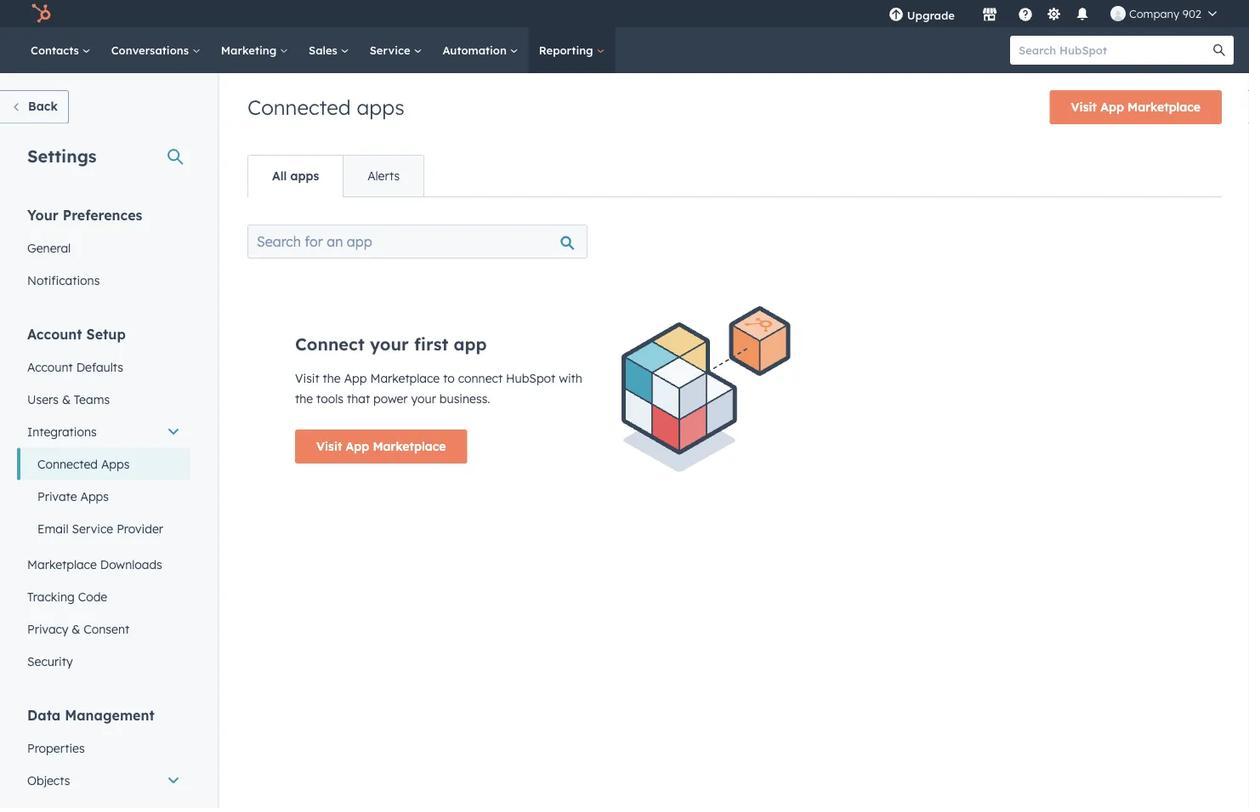 Task type: describe. For each thing, give the bounding box(es) containing it.
consent
[[84, 621, 129, 636]]

to
[[443, 371, 455, 386]]

business.
[[440, 391, 490, 406]]

back
[[28, 99, 58, 114]]

alerts
[[368, 168, 400, 183]]

hubspot image
[[31, 3, 51, 24]]

defaults
[[76, 359, 123, 374]]

general link
[[17, 232, 191, 264]]

902
[[1183, 6, 1202, 20]]

visit app marketplace for visit app marketplace link within the 'connect your first app' tab panel
[[316, 439, 446, 454]]

visit the app marketplace to connect hubspot with the tools that power your business.
[[295, 371, 583, 406]]

0 vertical spatial the
[[323, 371, 341, 386]]

0 vertical spatial app
[[1101, 100, 1124, 114]]

security link
[[17, 645, 191, 677]]

email service provider
[[37, 521, 163, 536]]

automation link
[[432, 27, 529, 73]]

connect your first app
[[295, 333, 487, 355]]

all
[[272, 168, 287, 183]]

notifications link
[[17, 264, 191, 296]]

data
[[27, 706, 61, 723]]

setup
[[86, 325, 126, 342]]

objects
[[27, 773, 70, 788]]

back link
[[0, 90, 69, 124]]

data management
[[27, 706, 155, 723]]

app
[[454, 333, 487, 355]]

privacy
[[27, 621, 68, 636]]

marketplace inside account setup element
[[27, 557, 97, 572]]

data management element
[[17, 706, 191, 808]]

notifications button
[[1068, 0, 1097, 27]]

company 902 button
[[1101, 0, 1227, 27]]

properties link
[[17, 732, 191, 764]]

all apps
[[272, 168, 319, 183]]

management
[[65, 706, 155, 723]]

2 vertical spatial visit
[[316, 439, 342, 454]]

visit app marketplace link inside 'connect your first app' tab panel
[[295, 430, 467, 464]]

help image
[[1018, 8, 1033, 23]]

Search HubSpot search field
[[1010, 36, 1219, 65]]

notifications image
[[1075, 8, 1090, 23]]

apps for private apps
[[80, 489, 109, 504]]

app inside visit the app marketplace to connect hubspot with the tools that power your business.
[[344, 371, 367, 386]]

0 vertical spatial service
[[370, 43, 414, 57]]

account setup
[[27, 325, 126, 342]]

marketplace downloads link
[[17, 548, 191, 581]]

downloads
[[100, 557, 162, 572]]

company
[[1129, 6, 1180, 20]]

service link
[[360, 27, 432, 73]]

private apps
[[37, 489, 109, 504]]

reporting link
[[529, 27, 615, 73]]

marketplace inside visit the app marketplace to connect hubspot with the tools that power your business.
[[370, 371, 440, 386]]

connected apps
[[248, 94, 405, 120]]

conversations
[[111, 43, 192, 57]]

account for account setup
[[27, 325, 82, 342]]

tools
[[316, 391, 344, 406]]

your inside visit the app marketplace to connect hubspot with the tools that power your business.
[[411, 391, 436, 406]]

0 vertical spatial your
[[370, 333, 409, 355]]

contacts link
[[20, 27, 101, 73]]

your
[[27, 206, 59, 223]]

account defaults link
[[17, 351, 191, 383]]

private apps link
[[17, 480, 191, 512]]

tracking
[[27, 589, 75, 604]]

contacts
[[31, 43, 82, 57]]

account defaults
[[27, 359, 123, 374]]

provider
[[117, 521, 163, 536]]

private
[[37, 489, 77, 504]]

hubspot
[[506, 371, 556, 386]]

users & teams link
[[17, 383, 191, 416]]

users
[[27, 392, 59, 407]]

reporting
[[539, 43, 597, 57]]

privacy & consent
[[27, 621, 129, 636]]

properties
[[27, 740, 85, 755]]

tracking code link
[[17, 581, 191, 613]]

Search for an app search field
[[248, 225, 588, 259]]

alerts link
[[343, 156, 424, 196]]

connect
[[295, 333, 365, 355]]



Task type: vqa. For each thing, say whether or not it's contained in the screenshot.
Data
yes



Task type: locate. For each thing, give the bounding box(es) containing it.
settings link
[[1044, 5, 1065, 23]]

sales
[[309, 43, 341, 57]]

integrations
[[27, 424, 97, 439]]

apps up email service provider on the bottom left of page
[[80, 489, 109, 504]]

connected apps
[[37, 456, 130, 471]]

company 902
[[1129, 6, 1202, 20]]

0 horizontal spatial connected
[[37, 456, 98, 471]]

service right sales link
[[370, 43, 414, 57]]

tab list
[[248, 155, 425, 197]]

visit down tools
[[316, 439, 342, 454]]

search image
[[1214, 44, 1226, 56]]

account for account defaults
[[27, 359, 73, 374]]

1 vertical spatial connected
[[37, 456, 98, 471]]

marketplaces button
[[972, 0, 1008, 27]]

code
[[78, 589, 107, 604]]

apps for all apps
[[290, 168, 319, 183]]

2 vertical spatial app
[[346, 439, 369, 454]]

visit up tools
[[295, 371, 320, 386]]

connected down sales
[[248, 94, 351, 120]]

apps for connected apps
[[357, 94, 405, 120]]

visit
[[1071, 100, 1097, 114], [295, 371, 320, 386], [316, 439, 342, 454]]

the up tools
[[323, 371, 341, 386]]

& right privacy
[[72, 621, 80, 636]]

0 horizontal spatial apps
[[290, 168, 319, 183]]

visit app marketplace for the top visit app marketplace link
[[1071, 100, 1201, 114]]

account up users
[[27, 359, 73, 374]]

visit app marketplace inside 'connect your first app' tab panel
[[316, 439, 446, 454]]

your left first
[[370, 333, 409, 355]]

the
[[323, 371, 341, 386], [295, 391, 313, 406]]

0 horizontal spatial visit app marketplace
[[316, 439, 446, 454]]

1 horizontal spatial &
[[72, 621, 80, 636]]

visit app marketplace down power
[[316, 439, 446, 454]]

connected
[[248, 94, 351, 120], [37, 456, 98, 471]]

0 vertical spatial connected
[[248, 94, 351, 120]]

objects button
[[17, 764, 191, 797]]

security
[[27, 654, 73, 669]]

general
[[27, 240, 71, 255]]

1 vertical spatial account
[[27, 359, 73, 374]]

app down 'that'
[[346, 439, 369, 454]]

service down private apps link
[[72, 521, 113, 536]]

power
[[373, 391, 408, 406]]

sales link
[[299, 27, 360, 73]]

0 horizontal spatial your
[[370, 333, 409, 355]]

0 vertical spatial apps
[[357, 94, 405, 120]]

apps down service link
[[357, 94, 405, 120]]

notifications
[[27, 273, 100, 287]]

your right power
[[411, 391, 436, 406]]

conversations link
[[101, 27, 211, 73]]

1 horizontal spatial your
[[411, 391, 436, 406]]

0 horizontal spatial service
[[72, 521, 113, 536]]

connect
[[458, 371, 503, 386]]

1 vertical spatial visit
[[295, 371, 320, 386]]

service
[[370, 43, 414, 57], [72, 521, 113, 536]]

visit down search hubspot search box
[[1071, 100, 1097, 114]]

settings image
[[1047, 7, 1062, 23]]

privacy & consent link
[[17, 613, 191, 645]]

settings
[[27, 145, 97, 166]]

& inside users & teams link
[[62, 392, 71, 407]]

connected apps link
[[17, 448, 191, 480]]

marketplace
[[1128, 100, 1201, 114], [370, 371, 440, 386], [373, 439, 446, 454], [27, 557, 97, 572]]

automation
[[443, 43, 510, 57]]

connected for connected apps
[[37, 456, 98, 471]]

marketing
[[221, 43, 280, 57]]

0 vertical spatial visit app marketplace
[[1071, 100, 1201, 114]]

your preferences
[[27, 206, 142, 223]]

visit app marketplace down search hubspot search box
[[1071, 100, 1201, 114]]

service inside "link"
[[72, 521, 113, 536]]

apps inside tab list
[[290, 168, 319, 183]]

teams
[[74, 392, 110, 407]]

all apps link
[[248, 156, 343, 196]]

hubspot link
[[20, 3, 64, 24]]

1 vertical spatial &
[[72, 621, 80, 636]]

& inside privacy & consent link
[[72, 621, 80, 636]]

connect your first app tab panel
[[248, 196, 1222, 533]]

upgrade
[[907, 8, 955, 22]]

apps down integrations button
[[101, 456, 130, 471]]

2 account from the top
[[27, 359, 73, 374]]

the left tools
[[295, 391, 313, 406]]

first
[[414, 333, 449, 355]]

1 account from the top
[[27, 325, 82, 342]]

menu
[[877, 0, 1229, 27]]

visit app marketplace
[[1071, 100, 1201, 114], [316, 439, 446, 454]]

visit app marketplace link down power
[[295, 430, 467, 464]]

help button
[[1011, 0, 1040, 27]]

1 vertical spatial apps
[[290, 168, 319, 183]]

1 vertical spatial visit app marketplace
[[316, 439, 446, 454]]

marketplace up tracking code
[[27, 557, 97, 572]]

connected inside account setup element
[[37, 456, 98, 471]]

your
[[370, 333, 409, 355], [411, 391, 436, 406]]

account up account defaults at the top of the page
[[27, 325, 82, 342]]

& for privacy
[[72, 621, 80, 636]]

search button
[[1205, 36, 1234, 65]]

1 horizontal spatial visit app marketplace link
[[1050, 90, 1222, 124]]

1 horizontal spatial service
[[370, 43, 414, 57]]

your preferences element
[[17, 205, 191, 296]]

email service provider link
[[17, 512, 191, 545]]

apps
[[101, 456, 130, 471], [80, 489, 109, 504]]

1 horizontal spatial connected
[[248, 94, 351, 120]]

connected for connected apps
[[248, 94, 351, 120]]

1 vertical spatial the
[[295, 391, 313, 406]]

visit app marketplace link down search hubspot search box
[[1050, 90, 1222, 124]]

0 vertical spatial visit app marketplace link
[[1050, 90, 1222, 124]]

0 vertical spatial apps
[[101, 456, 130, 471]]

app
[[1101, 100, 1124, 114], [344, 371, 367, 386], [346, 439, 369, 454]]

0 horizontal spatial the
[[295, 391, 313, 406]]

marketplace downloads
[[27, 557, 162, 572]]

1 horizontal spatial apps
[[357, 94, 405, 120]]

1 vertical spatial your
[[411, 391, 436, 406]]

1 vertical spatial visit app marketplace link
[[295, 430, 467, 464]]

& right users
[[62, 392, 71, 407]]

with
[[559, 371, 583, 386]]

1 vertical spatial service
[[72, 521, 113, 536]]

tab list containing all apps
[[248, 155, 425, 197]]

marketing link
[[211, 27, 299, 73]]

0 vertical spatial visit
[[1071, 100, 1097, 114]]

users & teams
[[27, 392, 110, 407]]

tracking code
[[27, 589, 107, 604]]

menu containing company 902
[[877, 0, 1229, 27]]

app down search hubspot search box
[[1101, 100, 1124, 114]]

that
[[347, 391, 370, 406]]

1 vertical spatial app
[[344, 371, 367, 386]]

1 horizontal spatial the
[[323, 371, 341, 386]]

marketplace down power
[[373, 439, 446, 454]]

1 horizontal spatial visit app marketplace
[[1071, 100, 1201, 114]]

apps right all
[[290, 168, 319, 183]]

0 horizontal spatial visit app marketplace link
[[295, 430, 467, 464]]

&
[[62, 392, 71, 407], [72, 621, 80, 636]]

email
[[37, 521, 69, 536]]

0 vertical spatial &
[[62, 392, 71, 407]]

apps
[[357, 94, 405, 120], [290, 168, 319, 183]]

integrations button
[[17, 416, 191, 448]]

0 horizontal spatial &
[[62, 392, 71, 407]]

marketplace down search hubspot search box
[[1128, 100, 1201, 114]]

account setup element
[[17, 324, 191, 677]]

1 vertical spatial apps
[[80, 489, 109, 504]]

visit app marketplace link
[[1050, 90, 1222, 124], [295, 430, 467, 464]]

apps for connected apps
[[101, 456, 130, 471]]

preferences
[[63, 206, 142, 223]]

& for users
[[62, 392, 71, 407]]

marketplaces image
[[982, 8, 998, 23]]

visit inside visit the app marketplace to connect hubspot with the tools that power your business.
[[295, 371, 320, 386]]

mateo roberts image
[[1111, 6, 1126, 21]]

0 vertical spatial account
[[27, 325, 82, 342]]

app up 'that'
[[344, 371, 367, 386]]

upgrade image
[[889, 8, 904, 23]]

connected up private apps
[[37, 456, 98, 471]]

marketplace up power
[[370, 371, 440, 386]]



